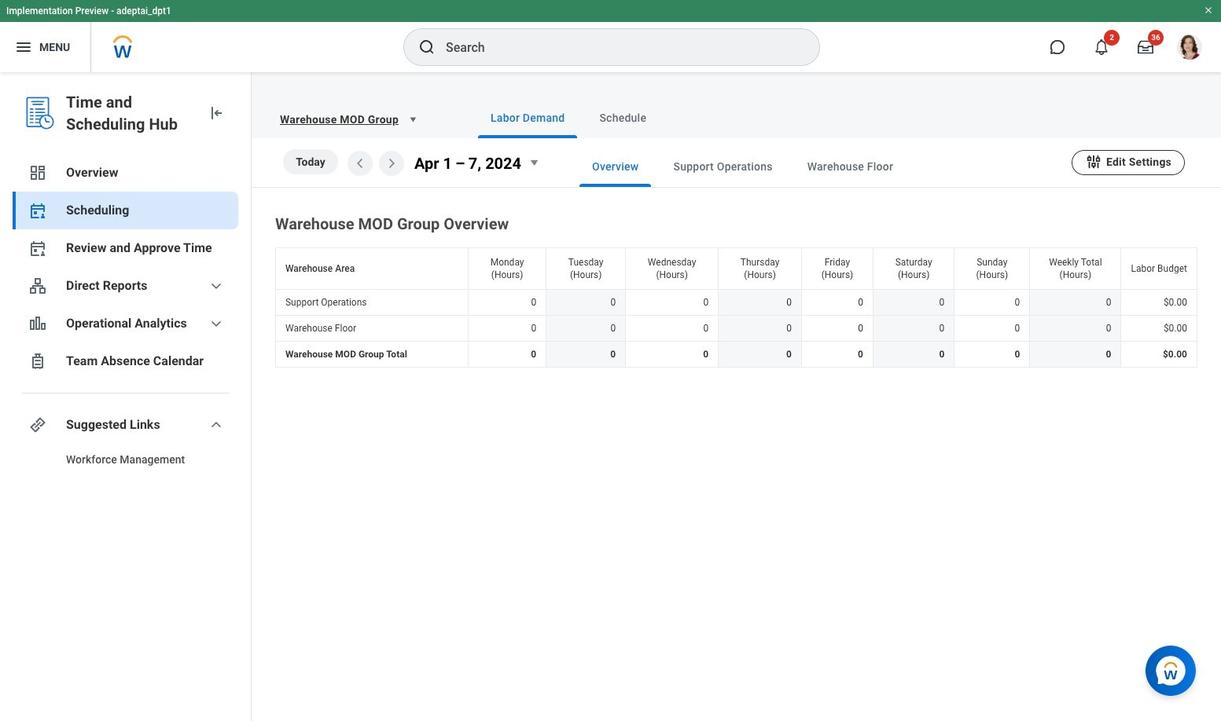 Task type: locate. For each thing, give the bounding box(es) containing it.
1 vertical spatial tab list
[[548, 146, 1072, 187]]

0 vertical spatial chevron down small image
[[207, 277, 226, 296]]

1 chevron down small image from the top
[[207, 277, 226, 296]]

chevron left small image
[[351, 154, 370, 173]]

1 vertical spatial chevron down small image
[[207, 315, 226, 333]]

task timeoff image
[[28, 352, 47, 371]]

chevron down small image for view team image
[[207, 277, 226, 296]]

tab panel
[[252, 138, 1221, 371]]

banner
[[0, 0, 1221, 72]]

0 vertical spatial tab list
[[447, 97, 1202, 138]]

configure image
[[1085, 153, 1102, 170]]

2 vertical spatial chevron down small image
[[207, 416, 226, 435]]

2 chevron down small image from the top
[[207, 315, 226, 333]]

chevron down small image
[[207, 277, 226, 296], [207, 315, 226, 333], [207, 416, 226, 435]]

link image
[[28, 416, 47, 435]]

view team image
[[28, 277, 47, 296]]

navigation pane region
[[0, 72, 252, 722]]

notifications large image
[[1094, 39, 1109, 55]]

chevron right small image
[[382, 154, 401, 173]]

inbox large image
[[1138, 39, 1153, 55]]

3 chevron down small image from the top
[[207, 416, 226, 435]]

chevron down small image for link icon
[[207, 416, 226, 435]]

calendar user solid image
[[28, 201, 47, 220]]

transformation import image
[[207, 104, 226, 123]]

justify image
[[14, 38, 33, 57]]

chart image
[[28, 315, 47, 333]]

tab list
[[447, 97, 1202, 138], [548, 146, 1072, 187]]

caret down small image
[[524, 153, 543, 172]]

dashboard image
[[28, 164, 47, 182]]



Task type: describe. For each thing, give the bounding box(es) containing it.
caret down small image
[[405, 112, 421, 127]]

close environment banner image
[[1204, 6, 1213, 15]]

Search Workday  search field
[[446, 30, 787, 64]]

time and scheduling hub element
[[66, 91, 194, 135]]

chevron down small image for chart image
[[207, 315, 226, 333]]

profile logan mcneil image
[[1177, 35, 1202, 63]]

search image
[[418, 38, 436, 57]]

calendar user solid image
[[28, 239, 47, 258]]



Task type: vqa. For each thing, say whether or not it's contained in the screenshot.
justify icon
yes



